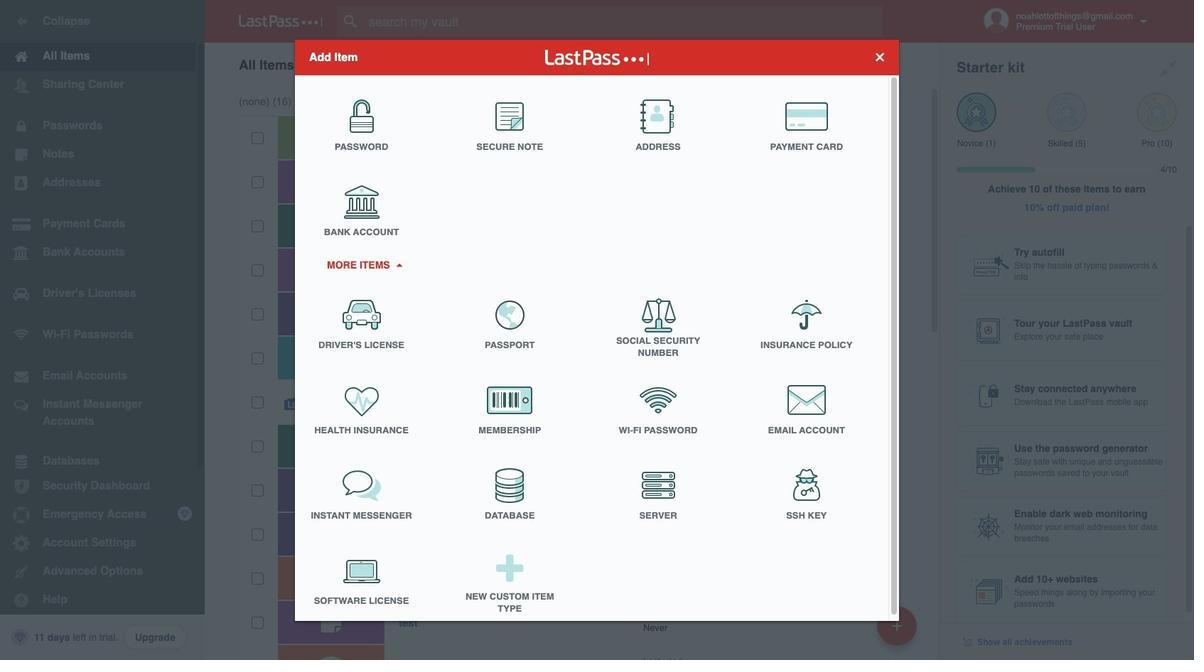 Task type: vqa. For each thing, say whether or not it's contained in the screenshot.
the New item Element
no



Task type: locate. For each thing, give the bounding box(es) containing it.
Search search field
[[337, 6, 905, 37]]

dialog
[[295, 39, 899, 625]]

caret right image
[[394, 263, 404, 267]]



Task type: describe. For each thing, give the bounding box(es) containing it.
vault options navigation
[[205, 43, 940, 85]]

new item navigation
[[872, 602, 926, 661]]

new item image
[[892, 621, 902, 631]]

lastpass image
[[239, 15, 323, 28]]

search my vault text field
[[337, 6, 905, 37]]

main navigation navigation
[[0, 0, 205, 661]]



